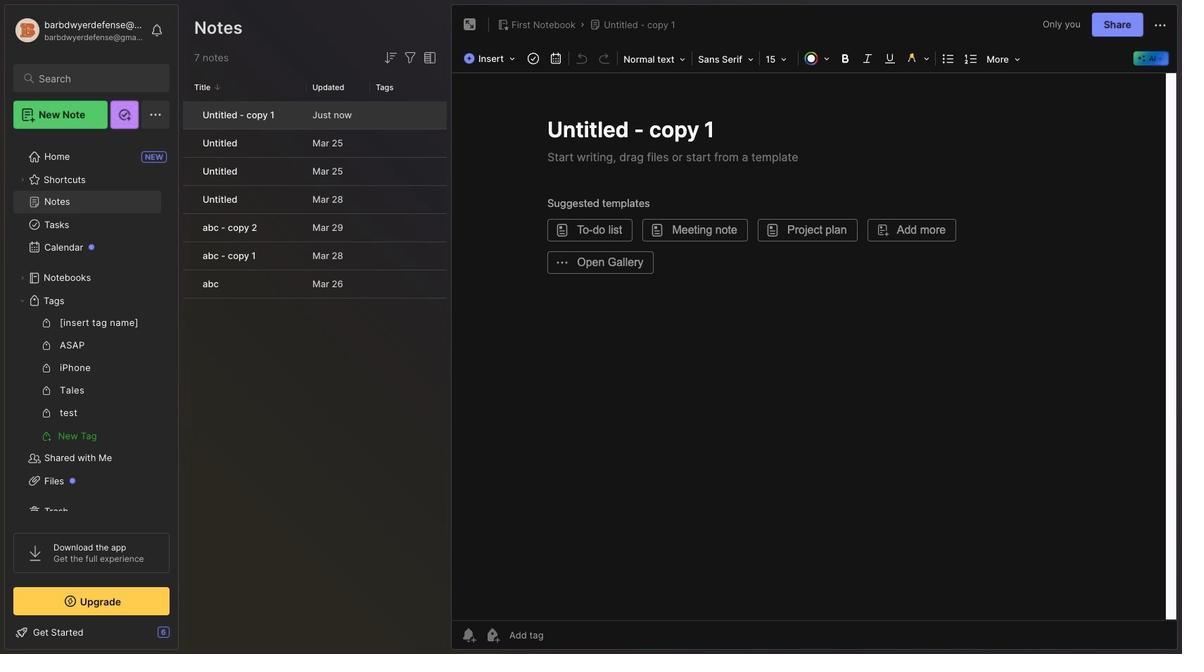 Task type: describe. For each thing, give the bounding box(es) containing it.
add filters image
[[402, 49, 419, 66]]

click to collapse image
[[178, 628, 188, 645]]

Insert field
[[460, 49, 523, 68]]

Add filters field
[[402, 49, 419, 66]]

add a reminder image
[[460, 627, 477, 644]]

group inside tree
[[13, 312, 161, 447]]

italic image
[[858, 49, 878, 68]]

Note Editor text field
[[452, 73, 1178, 620]]

5 cell from the top
[[183, 214, 194, 242]]

note window element
[[451, 4, 1179, 653]]

Account field
[[13, 16, 144, 44]]

Help and Learning task checklist field
[[5, 621, 178, 644]]

4 cell from the top
[[183, 186, 194, 213]]

Highlight field
[[902, 49, 934, 68]]

Sort options field
[[382, 49, 399, 66]]

expand note image
[[462, 16, 479, 33]]

Add tag field
[[508, 629, 615, 641]]

Font color field
[[801, 49, 834, 68]]

main element
[[0, 0, 183, 654]]

Heading level field
[[620, 49, 691, 69]]

Font family field
[[694, 49, 758, 69]]

numbered list image
[[962, 49, 982, 68]]

add tag image
[[484, 627, 501, 644]]

2 cell from the top
[[183, 130, 194, 157]]



Task type: vqa. For each thing, say whether or not it's contained in the screenshot.
group inside 'Main' element
yes



Task type: locate. For each thing, give the bounding box(es) containing it.
calendar event image
[[546, 49, 566, 68]]

underline image
[[881, 49, 901, 68]]

expand tags image
[[18, 296, 27, 305]]

tree
[[5, 137, 178, 532]]

row group
[[183, 101, 447, 299]]

6 cell from the top
[[183, 242, 194, 270]]

task image
[[524, 49, 544, 68]]

Search text field
[[39, 72, 157, 85]]

View options field
[[419, 49, 439, 66]]

expand notebooks image
[[18, 274, 27, 282]]

none search field inside 'main' element
[[39, 70, 157, 87]]

Font size field
[[762, 49, 797, 69]]

3 cell from the top
[[183, 158, 194, 185]]

more actions image
[[1153, 17, 1169, 34]]

bulleted list image
[[939, 49, 959, 68]]

tree inside 'main' element
[[5, 137, 178, 532]]

1 cell from the top
[[183, 101, 194, 129]]

None search field
[[39, 70, 157, 87]]

7 cell from the top
[[183, 270, 194, 298]]

bold image
[[836, 49, 856, 68]]

group
[[13, 312, 161, 447]]

More field
[[983, 49, 1025, 69]]

cell
[[183, 101, 194, 129], [183, 130, 194, 157], [183, 158, 194, 185], [183, 186, 194, 213], [183, 214, 194, 242], [183, 242, 194, 270], [183, 270, 194, 298]]

More actions field
[[1153, 16, 1169, 34]]



